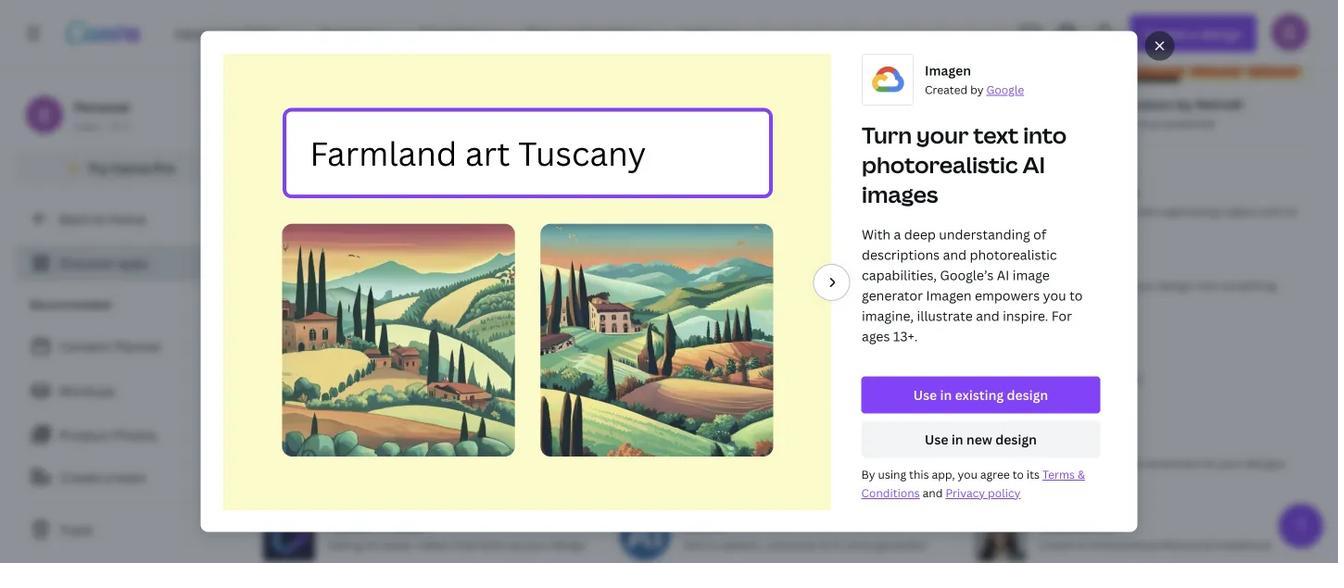 Task type: locate. For each thing, give the bounding box(es) containing it.
trash
[[59, 521, 93, 539]]

a up descriptions
[[894, 225, 901, 243]]

2 horizontal spatial create
[[1038, 537, 1074, 552]]

0 horizontal spatial image
[[394, 455, 426, 471]]

videos inside heygen ai avatars talking ai avatar videos that level up your design
[[416, 537, 451, 552]]

2 horizontal spatial magic
[[1038, 259, 1070, 274]]

turn inside magic morph turn elements of your design into something extraordinary
[[1038, 278, 1062, 293]]

instantly down the "id"
[[682, 363, 730, 378]]

in inside dropdown button
[[952, 431, 964, 448]]

0 horizontal spatial qr
[[459, 285, 475, 300]]

dall·e image left dall·e
[[272, 97, 309, 134]]

1 vertical spatial create
[[59, 468, 101, 486]]

create down product
[[59, 468, 101, 486]]

of for understanding
[[1033, 225, 1046, 243]]

neiroai up presenter
[[1196, 95, 1244, 113]]

1 horizontal spatial create
[[326, 285, 362, 300]]

designs up morph
[[1092, 203, 1133, 219]]

1 vertical spatial imagen image
[[540, 97, 577, 134]]

use inside "use in existing design" 'dropdown button'
[[914, 386, 937, 404]]

text
[[682, 537, 704, 552]]

generator right art
[[761, 455, 816, 471]]

to
[[366, 352, 378, 367]]

1 horizontal spatial of
[[1117, 278, 1129, 293]]

into left captivating
[[1136, 203, 1157, 219]]

of inside magic morph turn elements of your design into something extraordinary
[[1117, 278, 1129, 293]]

create inside button
[[59, 468, 101, 486]]

0 vertical spatial magic
[[857, 95, 895, 113]]

generator right image
[[368, 115, 423, 131]]

media inside magic media ai media generator
[[898, 95, 937, 113]]

speed
[[452, 455, 486, 471]]

design right up
[[551, 537, 586, 552]]

your inside heygen ai avatars talking ai avatar videos that level up your design
[[524, 537, 548, 552]]

terms
[[1043, 467, 1075, 482]]

1 horizontal spatial neiroai
[[1196, 95, 1244, 113]]

of inside with a deep understanding of descriptions and photorealistic capabilities, google's ai image generator imagen empowers you to imagine, illustrate and inspire. for ages 13+.
[[1033, 225, 1046, 243]]

to left speed
[[429, 455, 440, 471]]

1 vertical spatial &
[[1078, 467, 1085, 482]]

1 horizontal spatial generator
[[761, 455, 816, 471]]

designs up headshots
[[1245, 455, 1286, 471]]

to inside aivoov text to speech, voiceover & ai voice generator
[[707, 537, 718, 552]]

by inside avatars by neiroai turn your designs into captivating videos with ai
[[1082, 185, 1095, 200]]

into down 'google' link
[[1023, 120, 1067, 150]]

create a team button
[[15, 459, 241, 496]]

neiroai inside avatars by neiroai virtual presenter
[[1196, 95, 1244, 113]]

0 vertical spatial create
[[326, 285, 362, 300]]

magic media ai media generator
[[857, 95, 959, 131]]

of
[[1033, 225, 1046, 243], [1117, 278, 1129, 293]]

team
[[114, 468, 146, 486]]

designs down the "id"
[[682, 381, 723, 397]]

1 vertical spatial photorealistic
[[970, 246, 1057, 263]]

way
[[1082, 455, 1103, 471]]

drawing
[[488, 455, 532, 471]]

a down presenters
[[756, 363, 762, 378]]

1 horizontal spatial pro
[[1093, 518, 1112, 534]]

a inside d-id ai presenters instantly add a talking head video to your designs
[[756, 363, 762, 378]]

apps
[[117, 254, 148, 272]]

1 vertical spatial of
[[1117, 278, 1129, 293]]

add right way
[[1120, 455, 1141, 471]]

2 horizontal spatial designs
[[1245, 455, 1286, 471]]

you up privacy
[[958, 467, 978, 482]]

& left size
[[796, 285, 804, 300]]

generator
[[637, 115, 689, 131], [906, 115, 959, 131], [862, 286, 923, 304], [876, 537, 928, 552]]

magic inside magic morph turn elements of your design into something extraordinary
[[1038, 259, 1070, 274]]

speedpaint convert any image to a speed drawing video
[[326, 437, 566, 471]]

2 vertical spatial &
[[821, 537, 828, 552]]

your right up
[[524, 537, 548, 552]]

images inside enhancer boost images quality & size
[[716, 285, 754, 300]]

1 vertical spatial add
[[1120, 455, 1141, 471]]

1 horizontal spatial designs
[[1092, 203, 1133, 219]]

media
[[898, 95, 937, 113], [717, 185, 750, 200]]

avatars up morph
[[1038, 185, 1079, 200]]

0 horizontal spatial create
[[59, 468, 101, 486]]

0 vertical spatial generator
[[368, 115, 423, 131]]

hello qart create beautiful, artistic qr code images
[[326, 266, 545, 300]]

0 horizontal spatial generator
[[368, 115, 423, 131]]

0 vertical spatial use
[[914, 386, 937, 404]]

privacy policy link
[[946, 486, 1021, 501]]

talking
[[326, 537, 363, 552]]

convert
[[326, 455, 370, 471]]

0 horizontal spatial avatars
[[386, 518, 427, 534]]

0 horizontal spatial magic
[[682, 185, 714, 200]]

add inside d-id ai presenters instantly add a talking head video to your designs
[[732, 363, 753, 378]]

artistic
[[419, 285, 457, 300]]

0 vertical spatial add
[[732, 363, 753, 378]]

use inside use in new design dropdown button
[[925, 431, 949, 448]]

1 horizontal spatial add
[[1120, 455, 1141, 471]]

mojo ai ai art, qr art generator
[[682, 437, 816, 471]]

0 vertical spatial instantly
[[682, 203, 730, 219]]

magic left morph
[[1038, 259, 1070, 274]]

design inside dropdown button
[[996, 431, 1037, 448]]

in left new
[[952, 431, 964, 448]]

qr inside mojo ai ai art, qr art generator
[[718, 455, 734, 471]]

google link
[[986, 82, 1024, 97]]

use down permissions
[[914, 386, 937, 404]]

generator inside with a deep understanding of descriptions and photorealistic capabilities, google's ai image generator imagen empowers you to imagine, illustrate and inspire. for ages 13+.
[[862, 286, 923, 304]]

0 vertical spatial pro
[[153, 159, 175, 177]]

and
[[822, 203, 843, 219], [943, 246, 966, 263], [976, 307, 999, 324], [923, 486, 943, 501]]

you inside with a deep understanding of descriptions and photorealistic capabilities, google's ai image generator imagen empowers you to imagine, illustrate and inspire. for ages 13+.
[[1043, 286, 1066, 304]]

videos up with
[[845, 203, 881, 219]]

into inside turn your text into photorealistic ai images
[[1023, 120, 1067, 150]]

imagen
[[925, 61, 971, 79], [589, 95, 635, 113], [326, 185, 366, 200], [926, 286, 971, 304]]

text down 'google' link
[[973, 120, 1018, 150]]

0 horizontal spatial you
[[958, 467, 978, 482]]

0 vertical spatial designs
[[1092, 203, 1133, 219]]

google inside imagen created by google
[[986, 82, 1024, 97]]

avatars inside avatars by neiroai turn your designs into captivating videos with ai
[[1038, 185, 1079, 200]]

to right video
[[865, 363, 876, 378]]

avatars
[[1126, 95, 1174, 113], [1038, 185, 1079, 200], [386, 518, 427, 534]]

& inside terms & conditions
[[1078, 467, 1085, 482]]

imagen inside imagen ai image generator by google
[[589, 95, 635, 113]]

pro up enhanced in the right of the page
[[1093, 518, 1112, 534]]

0 vertical spatial avatars
[[1126, 95, 1174, 113]]

create for headshot
[[1038, 537, 1074, 552]]

discover apps link
[[15, 245, 241, 282]]

with inside avatars by neiroai turn your designs into captivating videos with ai
[[1260, 203, 1283, 219]]

0 vertical spatial image
[[602, 115, 634, 131]]

photorealistic down understanding
[[970, 246, 1057, 263]]

imagine,
[[862, 307, 913, 324]]

mojo
[[682, 437, 709, 452]]

your down 13+. at the bottom of page
[[879, 363, 903, 378]]

design left murf
[[996, 431, 1037, 448]]

easy
[[1055, 455, 1079, 471]]

enhanced
[[1091, 537, 1144, 552]]

neiroai down virtual
[[1098, 185, 1139, 200]]

a left team
[[104, 468, 111, 486]]

art
[[737, 455, 758, 471]]

magic media image
[[809, 97, 846, 134]]

magic inside magic media ai media generator
[[857, 95, 895, 113]]

media up generate at the right top
[[717, 185, 750, 200]]

create inside hello qart create beautiful, artistic qr code images
[[326, 285, 362, 300]]

magic inside magic media instantly generate images and videos with ai.
[[682, 185, 714, 200]]

to right way
[[1106, 455, 1117, 471]]

photorealistic up ai.
[[862, 149, 1018, 179]]

magic up the media
[[857, 95, 895, 113]]

avatar
[[379, 537, 413, 552]]

into left tunes
[[1089, 370, 1110, 385]]

list containing content planner
[[15, 328, 241, 454]]

mockups
[[59, 382, 116, 400]]

2 instantly from the top
[[682, 363, 730, 378]]

in for new
[[952, 431, 964, 448]]

design left something
[[1158, 278, 1194, 293]]

boost
[[682, 285, 714, 300]]

try canva pro button
[[15, 150, 241, 185]]

2 with from the left
[[1260, 203, 1283, 219]]

1 vertical spatial you
[[958, 467, 978, 482]]

qr left code
[[459, 285, 475, 300]]

1 horizontal spatial avatars
[[1038, 185, 1079, 200]]

2 horizontal spatial image
[[1012, 266, 1050, 284]]

1 vertical spatial use
[[925, 431, 949, 448]]

into left something
[[1196, 278, 1217, 293]]

into inside magic morph turn elements of your design into something extraordinary
[[1196, 278, 1217, 293]]

sketch
[[326, 352, 363, 367]]

avatars up avatar
[[386, 518, 427, 534]]

2 horizontal spatial videos
[[1222, 203, 1258, 219]]

free •
[[74, 118, 106, 133]]

designs
[[1092, 203, 1133, 219], [682, 381, 723, 397], [1245, 455, 1286, 471]]

1 horizontal spatial media
[[898, 95, 937, 113]]

magic media image
[[794, 0, 1039, 82]]

videos right captivating
[[1222, 203, 1258, 219]]

with
[[883, 203, 907, 219], [1260, 203, 1283, 219]]

imagen for imagen
[[326, 185, 366, 200]]

avatars inside avatars by neiroai virtual presenter
[[1126, 95, 1174, 113]]

2 vertical spatial magic
[[1038, 259, 1070, 274]]

presenters
[[724, 344, 782, 360]]

1 vertical spatial image
[[1012, 266, 1050, 284]]

0 vertical spatial &
[[796, 285, 804, 300]]

0 vertical spatial google
[[986, 82, 1024, 97]]

1 horizontal spatial videos
[[845, 203, 881, 219]]

1 vertical spatial qr
[[718, 455, 734, 471]]

turn inside turn your text into photorealistic ai images
[[862, 120, 912, 150]]

d-id ai presenters instantly add a talking head video to your designs
[[682, 344, 903, 397]]

images up "deep"
[[862, 179, 938, 209]]

0 vertical spatial photorealistic
[[862, 149, 1018, 179]]

google
[[986, 82, 1024, 97], [708, 115, 745, 131]]

a inside with a deep understanding of descriptions and photorealistic capabilities, google's ai image generator imagen empowers you to imagine, illustrate and inspire. for ages 13+.
[[894, 225, 901, 243]]

1 vertical spatial media
[[717, 185, 750, 200]]

1 vertical spatial generator
[[761, 455, 816, 471]]

a left speed
[[443, 455, 449, 471]]

qr right the art,
[[718, 455, 734, 471]]

0 horizontal spatial pro
[[153, 159, 175, 177]]

with left ai.
[[883, 203, 907, 219]]

add inside murf ai an easy way to add voiceovers to your designs
[[1120, 455, 1141, 471]]

to right back on the left top of the page
[[92, 210, 106, 228]]

terms & conditions link
[[862, 467, 1085, 501]]

images right code
[[507, 285, 545, 300]]

your inside d-id ai presenters instantly add a talking head video to your designs
[[879, 363, 903, 378]]

1 horizontal spatial magic
[[857, 95, 895, 113]]

dall·e image up dall·e
[[257, 0, 501, 82]]

of right elements
[[1117, 278, 1129, 293]]

& right terms
[[1078, 467, 1085, 482]]

top level navigation element
[[163, 15, 745, 52]]

into left "realistic"
[[403, 370, 424, 385]]

1 vertical spatial instantly
[[682, 363, 730, 378]]

ai inside turn your text into photorealistic ai images
[[1022, 149, 1045, 179]]

imagen image
[[525, 0, 770, 82], [540, 97, 577, 134]]

hello
[[326, 266, 355, 282]]

ai inside with a deep understanding of descriptions and photorealistic capabilities, google's ai image generator imagen empowers you to imagine, illustrate and inspire. for ages 13+.
[[997, 266, 1009, 284]]

1 vertical spatial pro
[[1093, 518, 1112, 534]]

use in new design button
[[862, 421, 1100, 458]]

in inside 'dropdown button'
[[940, 386, 952, 404]]

virtual
[[1126, 115, 1162, 131]]

your right elements
[[1131, 278, 1156, 293]]

pro inside headshot pro create ai-enhanced professional headshots
[[1093, 518, 1112, 534]]

avatars by neiroai virtual presenter
[[1126, 95, 1244, 131]]

0 horizontal spatial designs
[[682, 381, 723, 397]]

0 horizontal spatial videos
[[416, 537, 451, 552]]

instantly left generate at the right top
[[682, 203, 730, 219]]

1 vertical spatial magic
[[682, 185, 714, 200]]

2 horizontal spatial avatars
[[1126, 95, 1174, 113]]

your right voiceovers
[[1218, 455, 1243, 471]]

create down headshot on the right bottom
[[1038, 537, 1074, 552]]

images inside turn your text into photorealistic ai images
[[862, 179, 938, 209]]

videos left that
[[416, 537, 451, 552]]

sketch to life turn sketches into realistic images
[[326, 352, 509, 385]]

1 vertical spatial in
[[952, 431, 964, 448]]

create down hello
[[326, 285, 362, 300]]

0 horizontal spatial add
[[732, 363, 753, 378]]

openai
[[442, 115, 481, 131]]

in
[[940, 386, 952, 404], [952, 431, 964, 448]]

to left its
[[1013, 467, 1024, 482]]

talking
[[765, 363, 800, 378]]

heygen ai avatars talking ai avatar videos that level up your design
[[326, 518, 586, 552]]

use for use in new design
[[925, 431, 949, 448]]

avatars up virtual
[[1126, 95, 1174, 113]]

0 vertical spatial neiroai
[[1196, 95, 1244, 113]]

0 vertical spatial media
[[898, 95, 937, 113]]

1 horizontal spatial with
[[1260, 203, 1283, 219]]

neiroai inside avatars by neiroai turn your designs into captivating videos with ai
[[1098, 185, 1139, 200]]

1 vertical spatial google
[[708, 115, 745, 131]]

1 with from the left
[[883, 203, 907, 219]]

of right understanding
[[1033, 225, 1046, 243]]

1 instantly from the top
[[682, 203, 730, 219]]

headshot pro create ai-enhanced professional headshots
[[1038, 518, 1272, 552]]

1 horizontal spatial image
[[602, 115, 634, 131]]

a inside button
[[104, 468, 111, 486]]

images down enhancer
[[716, 285, 754, 300]]

privacy
[[946, 486, 985, 501]]

in left "existing"
[[940, 386, 952, 404]]

2 vertical spatial create
[[1038, 537, 1074, 552]]

0 horizontal spatial &
[[796, 285, 804, 300]]

magic morph turn elements of your design into something extraordinary
[[1038, 259, 1277, 311]]

0 horizontal spatial with
[[883, 203, 907, 219]]

discover apps
[[59, 254, 148, 272]]

media up the media
[[898, 95, 937, 113]]

qart
[[358, 266, 383, 282]]

add down presenters
[[732, 363, 753, 378]]

deep
[[904, 225, 936, 243]]

in for existing
[[940, 386, 952, 404]]

videos inside magic media instantly generate images and videos with ai.
[[845, 203, 881, 219]]

2 vertical spatial image
[[394, 455, 426, 471]]

image
[[333, 115, 365, 131]]

voice
[[844, 537, 873, 552]]

voiceovers
[[1143, 455, 1201, 471]]

images right "realistic"
[[472, 370, 509, 385]]

0 vertical spatial qr
[[459, 285, 475, 300]]

your inside murf ai an easy way to add voiceovers to your designs
[[1218, 455, 1243, 471]]

speedpaint
[[326, 437, 388, 452]]

your down created
[[916, 120, 968, 150]]

1 horizontal spatial you
[[1043, 286, 1066, 304]]

0 horizontal spatial neiroai
[[1098, 185, 1139, 200]]

0 vertical spatial you
[[1043, 286, 1066, 304]]

inspire.
[[1003, 307, 1048, 324]]

0 horizontal spatial media
[[717, 185, 750, 200]]

d-
[[682, 344, 695, 360]]

extraordinary
[[1038, 296, 1111, 311]]

& right voiceover
[[821, 537, 828, 552]]

a inside speedpaint convert any image to a speed drawing video
[[443, 455, 449, 471]]

to right text
[[707, 537, 718, 552]]

ai inside imagen ai image generator by google
[[589, 115, 599, 131]]

by using this app, you agree to its
[[862, 467, 1043, 482]]

with up something
[[1260, 203, 1283, 219]]

ai inside d-id ai presenters instantly add a talking head video to your designs
[[710, 344, 721, 360]]

imagen inside imagen created by google
[[925, 61, 971, 79]]

& inside aivoov text to speech, voiceover & ai voice generator
[[821, 537, 828, 552]]

use up the app,
[[925, 431, 949, 448]]

your inside turn your text into photorealistic ai images
[[916, 120, 968, 150]]

ai
[[320, 115, 331, 131], [589, 115, 599, 131], [857, 115, 868, 131], [1022, 149, 1045, 179], [1286, 203, 1297, 219], [997, 266, 1009, 284], [710, 344, 721, 360], [712, 437, 723, 452], [1067, 437, 1078, 452], [682, 455, 693, 471], [372, 518, 383, 534], [366, 537, 377, 552], [831, 537, 842, 552]]

1 vertical spatial avatars
[[1038, 185, 1079, 200]]

to inside speedpaint convert any image to a speed drawing video
[[429, 455, 440, 471]]

2 horizontal spatial &
[[1078, 467, 1085, 482]]

aivoov text to speech, voiceover & ai voice generator
[[682, 518, 928, 552]]

0 vertical spatial of
[[1033, 225, 1046, 243]]

use in existing design button
[[862, 377, 1100, 414]]

photorealistic inside with a deep understanding of descriptions and photorealistic capabilities, google's ai image generator imagen empowers you to imagine, illustrate and inspire. for ages 13+.
[[970, 246, 1057, 263]]

ai inside avatars by neiroai turn your designs into captivating videos with ai
[[1286, 203, 1297, 219]]

2 vertical spatial designs
[[1245, 455, 1286, 471]]

1 vertical spatial neiroai
[[1098, 185, 1139, 200]]

to up for
[[1069, 286, 1083, 304]]

1 horizontal spatial text
[[1065, 370, 1086, 385]]

1 vertical spatial designs
[[682, 381, 723, 397]]

0 vertical spatial in
[[940, 386, 952, 404]]

designs inside murf ai an easy way to add voiceovers to your designs
[[1245, 455, 1286, 471]]

2 vertical spatial avatars
[[386, 518, 427, 534]]

dall·e image
[[257, 0, 501, 82], [272, 97, 309, 134]]

magic up enhancer
[[682, 185, 714, 200]]

imagen ai image generator by google
[[589, 95, 745, 131]]

neiroai for avatars by neiroai virtual presenter
[[1196, 95, 1244, 113]]

text left tunes
[[1065, 370, 1086, 385]]

1 horizontal spatial google
[[986, 82, 1024, 97]]

media inside magic media instantly generate images and videos with ai.
[[717, 185, 750, 200]]

design right "existing"
[[1007, 386, 1048, 404]]

1 horizontal spatial qr
[[718, 455, 734, 471]]

create for hello
[[326, 285, 362, 300]]

headshot
[[1038, 518, 1091, 534]]

list
[[15, 328, 241, 454]]

instantly inside d-id ai presenters instantly add a talking head video to your designs
[[682, 363, 730, 378]]

of for elements
[[1117, 278, 1129, 293]]

0 horizontal spatial google
[[708, 115, 745, 131]]

you up for
[[1043, 286, 1066, 304]]

magic for magic media instantly generate images and videos with ai.
[[682, 185, 714, 200]]

0 horizontal spatial of
[[1033, 225, 1046, 243]]

planner
[[114, 338, 162, 355]]

pro right canva
[[153, 159, 175, 177]]

and right generate at the right top
[[822, 203, 843, 219]]

0 horizontal spatial text
[[973, 120, 1018, 150]]

turn inside avatars by neiroai turn your designs into captivating videos with ai
[[1038, 203, 1062, 219]]

to inside d-id ai presenters instantly add a talking head video to your designs
[[865, 363, 876, 378]]

1 horizontal spatial &
[[821, 537, 828, 552]]

images right generate at the right top
[[782, 203, 820, 219]]

your up morph
[[1065, 203, 1090, 219]]

videos
[[845, 203, 881, 219], [1222, 203, 1258, 219], [416, 537, 451, 552]]

use
[[914, 386, 937, 404], [925, 431, 949, 448]]

1 vertical spatial text
[[1065, 370, 1086, 385]]

home
[[109, 210, 146, 228]]

0 vertical spatial text
[[973, 120, 1018, 150]]



Task type: vqa. For each thing, say whether or not it's contained in the screenshot.
the "Avatars by NeiroAI Virtual presenter" on the top right of the page
yes



Task type: describe. For each thing, give the bounding box(es) containing it.
ai inside aivoov text to speech, voiceover & ai voice generator
[[831, 537, 842, 552]]

to right voiceovers
[[1204, 455, 1216, 471]]

images inside sketch to life turn sketches into realistic images
[[472, 370, 509, 385]]

1 vertical spatial dall·e image
[[272, 97, 309, 134]]

aivoov
[[682, 518, 725, 534]]

back to home link
[[15, 200, 241, 237]]

by inside imagen ai image generator by google
[[692, 115, 705, 131]]

media for magic media instantly generate images and videos with ai.
[[717, 185, 750, 200]]

generator inside mojo ai ai art, qr art generator
[[761, 455, 816, 471]]

imagen for imagen ai image generator by google
[[589, 95, 635, 113]]

avatars for avatars by neiroai virtual presenter
[[1126, 95, 1174, 113]]

dall·e
[[320, 95, 365, 113]]

by inside imagen created by google
[[970, 82, 983, 97]]

policy
[[988, 486, 1021, 501]]

descriptions
[[862, 246, 940, 263]]

0 vertical spatial dall·e image
[[257, 0, 501, 82]]

existing
[[955, 386, 1004, 404]]

with inside magic media instantly generate images and videos with ai.
[[883, 203, 907, 219]]

professional
[[1147, 537, 1214, 552]]

magic for magic morph turn elements of your design into something extraordinary
[[1038, 259, 1070, 274]]

recommended
[[30, 297, 111, 312]]

by inside avatars by neiroai virtual presenter
[[1177, 95, 1193, 113]]

this
[[909, 467, 929, 482]]

qr inside hello qart create beautiful, artistic qr code images
[[459, 285, 475, 300]]

images inside magic media instantly generate images and videos with ai.
[[782, 203, 820, 219]]

image inside imagen ai image generator by google
[[602, 115, 634, 131]]

design inside heygen ai avatars talking ai avatar videos that level up your design
[[551, 537, 586, 552]]

generator inside imagen ai image generator by google
[[637, 115, 689, 131]]

art,
[[696, 455, 716, 471]]

product photos link
[[15, 417, 241, 454]]

videos inside avatars by neiroai turn your designs into captivating videos with ai
[[1222, 203, 1258, 219]]

your inside avatars by neiroai turn your designs into captivating videos with ai
[[1065, 203, 1090, 219]]

any
[[372, 455, 392, 471]]

and down the app,
[[923, 486, 943, 501]]

elements
[[1065, 278, 1115, 293]]

ai.
[[909, 203, 923, 219]]

google inside imagen ai image generator by google
[[708, 115, 745, 131]]

images inside hello qart create beautiful, artistic qr code images
[[507, 285, 545, 300]]

and privacy policy
[[920, 486, 1021, 501]]

designs inside d-id ai presenters instantly add a talking head video to your designs
[[682, 381, 723, 397]]

neiroai for avatars by neiroai turn your designs into captivating videos with ai
[[1098, 185, 1139, 200]]

to inside with a deep understanding of descriptions and photorealistic capabilities, google's ai image generator imagen empowers you to imagine, illustrate and inspire. for ages 13+.
[[1069, 286, 1083, 304]]

with a deep understanding of descriptions and photorealistic capabilities, google's ai image generator imagen empowers you to imagine, illustrate and inspire. for ages 13+.
[[862, 225, 1083, 345]]

video
[[832, 363, 862, 378]]

terms & conditions
[[862, 467, 1085, 501]]

video
[[535, 455, 566, 471]]

instantly inside magic media instantly generate images and videos with ai.
[[682, 203, 730, 219]]

something
[[1220, 278, 1277, 293]]

canva
[[111, 159, 150, 177]]

empowers
[[975, 286, 1040, 304]]

content planner
[[59, 338, 162, 355]]

life
[[381, 352, 401, 367]]

by inside dall·e ai image generator by openai
[[425, 115, 439, 131]]

imagen created by google
[[925, 61, 1024, 97]]

avatars for avatars by neiroai turn your designs into captivating videos with ai
[[1038, 185, 1079, 200]]

product photos
[[59, 427, 157, 444]]

use in existing design
[[914, 386, 1048, 404]]

pro inside button
[[153, 159, 175, 177]]

realistic
[[427, 370, 469, 385]]

media for magic media ai media generator
[[898, 95, 937, 113]]

generator inside dall·e ai image generator by openai
[[368, 115, 423, 131]]

imagen for imagen created by google
[[925, 61, 971, 79]]

design inside magic morph turn elements of your design into something extraordinary
[[1158, 278, 1194, 293]]

& inside enhancer boost images quality & size
[[796, 285, 804, 300]]

•
[[101, 118, 106, 133]]

generator inside magic media ai media generator
[[906, 115, 959, 131]]

use in new design
[[925, 431, 1037, 448]]

imagen inside with a deep understanding of descriptions and photorealistic capabilities, google's ai image generator imagen empowers you to imagine, illustrate and inspire. for ages 13+.
[[926, 286, 971, 304]]

murf ai an easy way to add voiceovers to your designs
[[1038, 437, 1286, 471]]

understanding
[[939, 225, 1030, 243]]

and inside magic media instantly generate images and videos with ai.
[[822, 203, 843, 219]]

image inside speedpaint convert any image to a speed drawing video
[[394, 455, 426, 471]]

sketches
[[353, 370, 400, 385]]

turn inside sketch to life turn sketches into realistic images
[[326, 370, 351, 385]]

id
[[695, 344, 707, 360]]

capabilities,
[[862, 266, 937, 284]]

designs inside avatars by neiroai turn your designs into captivating videos with ai
[[1092, 203, 1133, 219]]

into inside avatars by neiroai turn your designs into captivating videos with ai
[[1136, 203, 1157, 219]]

use for use in existing design
[[914, 386, 937, 404]]

avatars inside heygen ai avatars talking ai avatar videos that level up your design
[[386, 518, 427, 534]]

enhancer
[[682, 266, 733, 282]]

permissions
[[862, 362, 938, 379]]

an
[[1038, 455, 1052, 471]]

photos
[[113, 427, 157, 444]]

design inside 'dropdown button'
[[1007, 386, 1048, 404]]

magic for magic media ai media generator
[[857, 95, 895, 113]]

into inside sketch to life turn sketches into realistic images
[[403, 370, 424, 385]]

trash link
[[15, 512, 241, 549]]

photorealistic inside turn your text into photorealistic ai images
[[862, 149, 1018, 179]]

magic media instantly generate images and videos with ai.
[[682, 185, 923, 219]]

by
[[862, 467, 876, 482]]

mockups link
[[15, 373, 241, 410]]

and up google's
[[943, 246, 966, 263]]

1
[[123, 118, 129, 133]]

ages
[[862, 327, 890, 345]]

captivating
[[1160, 203, 1220, 219]]

for
[[1051, 307, 1072, 324]]

generator inside aivoov text to speech, voiceover & ai voice generator
[[876, 537, 928, 552]]

ai inside magic media ai media generator
[[857, 115, 868, 131]]

videos for magic media instantly generate images and videos with ai.
[[845, 203, 881, 219]]

tunes
[[1113, 370, 1143, 385]]

avatars by neiroai turn your designs into captivating videos with ai
[[1038, 185, 1297, 219]]

avatars by neiroai image
[[1063, 0, 1308, 82]]

content
[[59, 338, 110, 355]]

morph
[[1073, 259, 1109, 274]]

generate
[[732, 203, 780, 219]]

code
[[478, 285, 505, 300]]

heygen
[[326, 518, 369, 534]]

0 vertical spatial imagen image
[[525, 0, 770, 82]]

conditions
[[862, 486, 920, 501]]

content planner link
[[15, 328, 241, 365]]

voiceover
[[765, 537, 818, 552]]

ai inside dall·e ai image generator by openai
[[320, 115, 331, 131]]

with
[[862, 225, 890, 243]]

text inside turn your text into photorealistic ai images
[[973, 120, 1018, 150]]

and down empowers
[[976, 307, 999, 324]]

new
[[967, 431, 993, 448]]

your inside magic morph turn elements of your design into something extraordinary
[[1131, 278, 1156, 293]]

personal
[[74, 98, 129, 115]]

videos for heygen ai avatars talking ai avatar videos that level up your design
[[416, 537, 451, 552]]

level
[[479, 537, 504, 552]]

image inside with a deep understanding of descriptions and photorealistic capabilities, google's ai image generator imagen empowers you to imagine, illustrate and inspire. for ages 13+.
[[1012, 266, 1050, 284]]

ai inside murf ai an easy way to add voiceovers to your designs
[[1067, 437, 1078, 452]]

created
[[925, 82, 967, 97]]

headshots
[[1216, 537, 1272, 552]]

ai-
[[1076, 537, 1091, 552]]

dall·e ai image generator by openai
[[320, 95, 481, 131]]

that
[[454, 537, 476, 552]]

illustrate
[[917, 307, 973, 324]]



